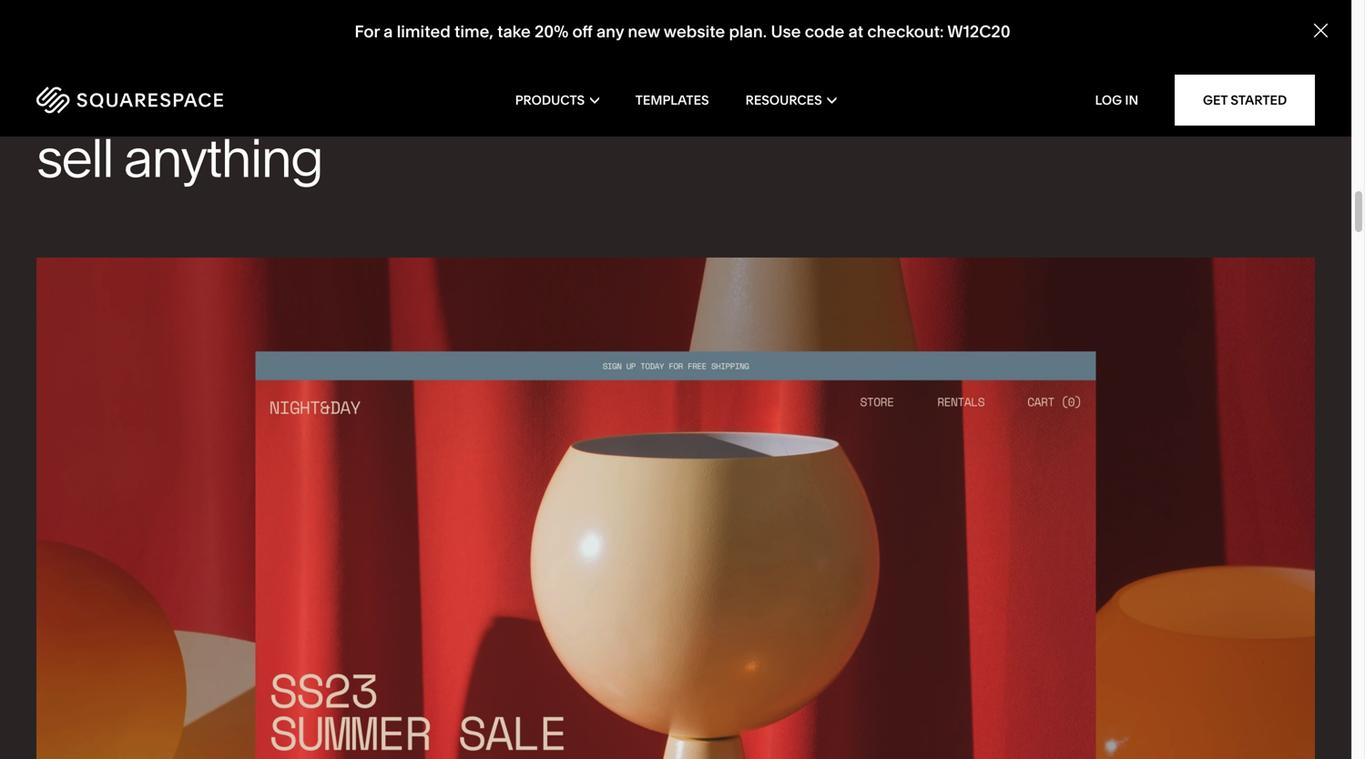 Task type: locate. For each thing, give the bounding box(es) containing it.
log
[[1096, 92, 1123, 108]]

templates link
[[636, 64, 709, 137]]

to
[[491, 73, 536, 138]]

for
[[355, 22, 380, 42]]

new
[[628, 22, 660, 42]]

log             in link
[[1096, 92, 1139, 108]]

started
[[1231, 92, 1287, 108]]

sell
[[36, 126, 113, 191]]

20%
[[535, 22, 569, 42]]

anything
[[123, 126, 322, 191]]

products button
[[515, 64, 599, 137]]

any
[[597, 22, 624, 42]]

squarespace logo image
[[36, 87, 223, 114]]

take
[[498, 22, 531, 42]]

off
[[573, 22, 593, 42]]

website
[[664, 22, 725, 42]]

websites
[[36, 73, 250, 138]]

an ecommerce website showcasing a beige lighting fixture sculpture with a red curtain-like background, featuring a 'shop now' button and sale highlights. image
[[0, 185, 1352, 760]]

plan.
[[729, 22, 767, 42]]

time,
[[455, 22, 494, 42]]

resources button
[[746, 64, 837, 137]]

get
[[1203, 92, 1228, 108]]



Task type: vqa. For each thing, say whether or not it's contained in the screenshot.
plan.
yes



Task type: describe. For each thing, give the bounding box(es) containing it.
use
[[771, 22, 801, 42]]

websites designed to sell anything
[[36, 73, 536, 191]]

a
[[384, 22, 393, 42]]

checkout:
[[868, 22, 944, 42]]

w12c20
[[948, 22, 1011, 42]]

for a limited time, take 20% off any new website plan. use code at checkout: w12c20
[[355, 22, 1011, 42]]

in
[[1126, 92, 1139, 108]]

get started link
[[1175, 75, 1316, 126]]

designed
[[260, 73, 480, 138]]

templates
[[636, 92, 709, 108]]

code
[[805, 22, 845, 42]]

limited
[[397, 22, 451, 42]]

products
[[515, 92, 585, 108]]

squarespace logo link
[[36, 87, 292, 114]]

get started
[[1203, 92, 1287, 108]]

resources
[[746, 92, 822, 108]]

at
[[849, 22, 864, 42]]

log             in
[[1096, 92, 1139, 108]]



